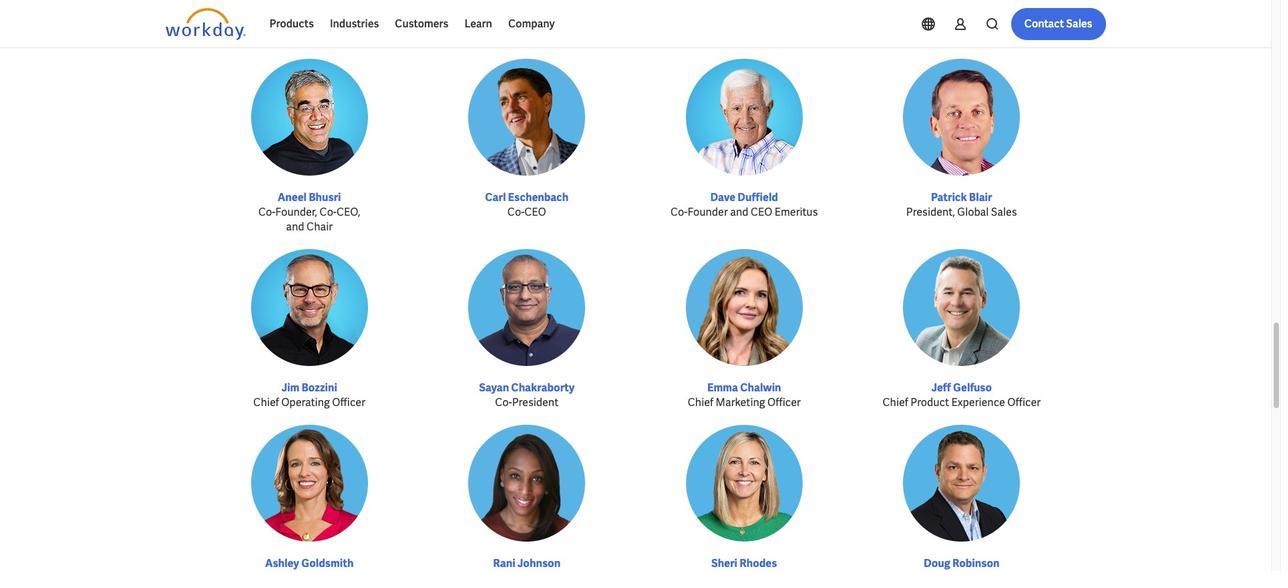 Task type: locate. For each thing, give the bounding box(es) containing it.
officer down bozzini
[[332, 396, 365, 410]]

doug robinson
[[924, 557, 1000, 571]]

founder
[[688, 205, 728, 219]]

officer inside the jim bozzini chief operating officer
[[332, 396, 365, 410]]

jeff gelfuso link
[[932, 381, 992, 395]]

sayan chakraborty link
[[479, 381, 575, 395]]

co- inside dave duffield co-founder and ceo emeritus
[[671, 205, 688, 219]]

founder, co-
[[276, 205, 337, 219]]

chief for jim bozzini chief operating officer
[[253, 396, 279, 410]]

emma
[[708, 381, 738, 395]]

officer inside "emma chalwin chief marketing officer"
[[768, 396, 801, 410]]

bozzini
[[302, 381, 337, 395]]

chief inside the jim bozzini chief operating officer
[[253, 396, 279, 410]]

blair
[[969, 191, 993, 205]]

chief inside "emma chalwin chief marketing officer"
[[688, 396, 714, 410]]

headshot emma chalwin image
[[686, 249, 803, 366]]

0 vertical spatial sales
[[1067, 17, 1093, 31]]

officer down chalwin
[[768, 396, 801, 410]]

officer inside jeff gelfuso chief product experience officer
[[1008, 396, 1041, 410]]

headshot rani johnson image
[[469, 425, 585, 542]]

dave duffield link
[[711, 191, 778, 205]]

1 vertical spatial and
[[286, 220, 304, 234]]

ceo,
[[337, 205, 360, 219]]

rhodes
[[740, 557, 777, 571]]

1 horizontal spatial ceo
[[751, 205, 773, 219]]

ashley goldsmith link
[[265, 557, 354, 571]]

ceo
[[525, 205, 546, 219], [751, 205, 773, 219]]

sales right contact
[[1067, 17, 1093, 31]]

0 horizontal spatial and
[[286, 220, 304, 234]]

gelfuso
[[954, 381, 992, 395]]

sales
[[1067, 17, 1093, 31], [991, 205, 1017, 219]]

1 officer from the left
[[332, 396, 365, 410]]

chair
[[307, 220, 333, 234]]

0 horizontal spatial ceo
[[525, 205, 546, 219]]

and
[[730, 205, 749, 219], [286, 220, 304, 234]]

ceo inside carl eschenbach co-ceo
[[525, 205, 546, 219]]

3 officer from the left
[[1008, 396, 1041, 410]]

co-
[[259, 205, 276, 219], [508, 205, 525, 219], [671, 205, 688, 219], [495, 396, 512, 410]]

dave duffield co-founder and ceo emeritus
[[671, 191, 818, 219]]

and down founder, co-
[[286, 220, 304, 234]]

headshot sheri rhodes image
[[686, 425, 803, 542]]

2 officer from the left
[[768, 396, 801, 410]]

customers button
[[387, 8, 457, 40]]

1 vertical spatial sales
[[991, 205, 1017, 219]]

0 vertical spatial and
[[730, 205, 749, 219]]

co- inside sayan chakraborty co-president
[[495, 396, 512, 410]]

sales inside patrick blair president, global sales
[[991, 205, 1017, 219]]

chief inside jeff gelfuso chief product experience officer
[[883, 396, 909, 410]]

co- inside carl eschenbach co-ceo
[[508, 205, 525, 219]]

ceo down the eschenbach
[[525, 205, 546, 219]]

carl eschenbach link
[[485, 191, 569, 205]]

headshot of ashley goldsmith image
[[251, 425, 368, 542]]

2 ceo from the left
[[751, 205, 773, 219]]

and down dave duffield link
[[730, 205, 749, 219]]

chief
[[253, 396, 279, 410], [688, 396, 714, 410], [883, 396, 909, 410]]

officer
[[332, 396, 365, 410], [768, 396, 801, 410], [1008, 396, 1041, 410]]

go to the homepage image
[[165, 8, 246, 40]]

1 horizontal spatial sales
[[1067, 17, 1093, 31]]

bhusri
[[309, 191, 341, 205]]

3 chief from the left
[[883, 396, 909, 410]]

jeff
[[932, 381, 951, 395]]

headshot carl eschenbach image
[[469, 59, 585, 176]]

1 horizontal spatial officer
[[768, 396, 801, 410]]

2 horizontal spatial chief
[[883, 396, 909, 410]]

2 horizontal spatial officer
[[1008, 396, 1041, 410]]

chief down emma at the bottom right of the page
[[688, 396, 714, 410]]

co- inside aneel bhusri co-founder, co-ceo, and chair
[[259, 205, 276, 219]]

chalwin
[[740, 381, 781, 395]]

marketing
[[716, 396, 765, 410]]

chief left operating
[[253, 396, 279, 410]]

1 horizontal spatial and
[[730, 205, 749, 219]]

sayan
[[479, 381, 509, 395]]

1 horizontal spatial chief
[[688, 396, 714, 410]]

ceo inside dave duffield co-founder and ceo emeritus
[[751, 205, 773, 219]]

company button
[[500, 8, 563, 40]]

president,
[[907, 205, 955, 219]]

0 horizontal spatial chief
[[253, 396, 279, 410]]

headshot aneel bhusri image
[[251, 59, 368, 176]]

goldsmith
[[301, 557, 354, 571]]

products button
[[262, 8, 322, 40]]

headshot jim bozzini image
[[251, 249, 368, 366]]

ceo down the duffield
[[751, 205, 773, 219]]

products
[[270, 17, 314, 31]]

sales down "blair"
[[991, 205, 1017, 219]]

president
[[512, 396, 559, 410]]

sayan chakraborty co-president
[[479, 381, 575, 410]]

officer right experience
[[1008, 396, 1041, 410]]

headshot dave duffield image
[[686, 59, 803, 176]]

doug robinson link
[[924, 557, 1000, 571]]

0 horizontal spatial officer
[[332, 396, 365, 410]]

doug
[[924, 557, 951, 571]]

1 ceo from the left
[[525, 205, 546, 219]]

chief left product
[[883, 396, 909, 410]]

2 chief from the left
[[688, 396, 714, 410]]

global
[[958, 205, 989, 219]]

patrick blair president, global sales
[[907, 191, 1017, 219]]

experience
[[952, 396, 1006, 410]]

0 horizontal spatial sales
[[991, 205, 1017, 219]]

1 chief from the left
[[253, 396, 279, 410]]



Task type: describe. For each thing, give the bounding box(es) containing it.
contact sales link
[[1011, 8, 1106, 40]]

co- for founder, co-
[[259, 205, 276, 219]]

patrick
[[931, 191, 967, 205]]

aneel bhusri co-founder, co-ceo, and chair
[[259, 191, 360, 234]]

carl
[[485, 191, 506, 205]]

learn button
[[457, 8, 500, 40]]

chief for jeff gelfuso chief product experience officer
[[883, 396, 909, 410]]

headshot of jeff gelfuso image
[[904, 249, 1020, 366]]

ashley goldsmith
[[265, 557, 354, 571]]

ashley
[[265, 557, 299, 571]]

aneel bhusri link
[[278, 191, 341, 205]]

headshot doug robinson image
[[904, 425, 1020, 542]]

learn
[[465, 17, 492, 31]]

chakraborty
[[511, 381, 575, 395]]

patrick blair link
[[931, 191, 993, 205]]

sheri rhodes link
[[712, 557, 777, 571]]

eschenbach
[[508, 191, 569, 205]]

sheri rhodes
[[712, 557, 777, 571]]

product
[[911, 396, 950, 410]]

and inside dave duffield co-founder and ceo emeritus
[[730, 205, 749, 219]]

duffield
[[738, 191, 778, 205]]

headshot sayan chakraborty image
[[469, 249, 585, 366]]

dave
[[711, 191, 736, 205]]

carl eschenbach co-ceo
[[485, 191, 569, 219]]

officer for chalwin
[[768, 396, 801, 410]]

aneel
[[278, 191, 307, 205]]

jim bozzini chief operating officer
[[253, 381, 365, 410]]

contact sales
[[1025, 17, 1093, 31]]

customers
[[395, 17, 449, 31]]

co- for ceo
[[508, 205, 525, 219]]

industries
[[330, 17, 379, 31]]

contact
[[1025, 17, 1064, 31]]

co- for founder
[[671, 205, 688, 219]]

officer for bozzini
[[332, 396, 365, 410]]

emma chalwin link
[[708, 381, 781, 395]]

co- for president
[[495, 396, 512, 410]]

headshot patrick image
[[904, 59, 1020, 176]]

emma chalwin chief marketing officer
[[688, 381, 801, 410]]

chief for emma chalwin chief marketing officer
[[688, 396, 714, 410]]

company
[[508, 17, 555, 31]]

jim
[[282, 381, 300, 395]]

industries button
[[322, 8, 387, 40]]

robinson
[[953, 557, 1000, 571]]

sheri
[[712, 557, 738, 571]]

johnson
[[518, 557, 561, 571]]

operating
[[281, 396, 330, 410]]

rani johnson
[[493, 557, 561, 571]]

emeritus
[[775, 205, 818, 219]]

rani johnson link
[[493, 557, 561, 571]]

and inside aneel bhusri co-founder, co-ceo, and chair
[[286, 220, 304, 234]]

rani
[[493, 557, 516, 571]]

jim bozzini link
[[282, 381, 337, 395]]

jeff gelfuso chief product experience officer
[[883, 381, 1041, 410]]



Task type: vqa. For each thing, say whether or not it's contained in the screenshot.
'Customers' dropdown button at the left
yes



